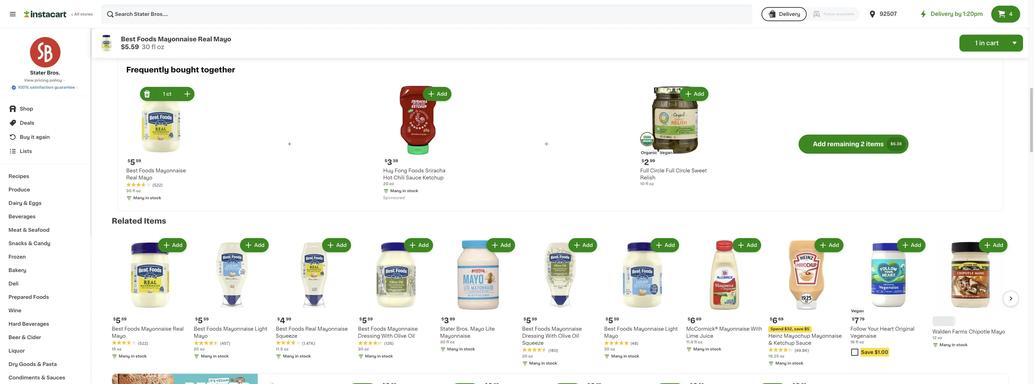 Task type: vqa. For each thing, say whether or not it's contained in the screenshot.


Task type: describe. For each thing, give the bounding box(es) containing it.
cheese inside "r.w. knudsen family small curd cottage cheese with 4% milkfat"
[[640, 14, 659, 19]]

0 vertical spatial 20 oz
[[194, 21, 205, 25]]

many inside button
[[530, 21, 541, 25]]

real inside "best foods real mayonnaise squeeze"
[[306, 327, 316, 332]]

11.5 oz
[[276, 348, 289, 352]]

stater bros. link
[[30, 37, 61, 76]]

sauce inside heinz mayochup mayonnaise & ketchup sauce
[[797, 341, 812, 346]]

best foods mayonnaise light mayo for (457)
[[194, 327, 268, 339]]

frozen
[[8, 255, 26, 260]]

4%
[[672, 14, 679, 19]]

7
[[855, 317, 860, 325]]

oz inside huy fong foods sriracha hot chili sauce ketchup 20 oz
[[390, 182, 394, 186]]

mccormick® mayonnaise with lime juice 11.6 fl oz
[[687, 327, 763, 344]]

your inside the item carousel "region"
[[868, 327, 879, 332]]

0 vertical spatial vegan
[[660, 151, 673, 155]]

6 for mccormick® mayonnaise with lime juice
[[691, 317, 696, 325]]

real inside best foods mayonnaise real mayo $5.59 30 fl oz
[[198, 36, 212, 42]]

bros. for stater bros.
[[47, 70, 60, 75]]

lifestyle
[[958, 24, 980, 29]]

fl inside mccormick® mayonnaise with lime juice 11.6 fl oz
[[695, 341, 698, 344]]

oz inside mccormick® mayonnaise with lime juice 11.6 fl oz
[[698, 341, 703, 344]]

$5.59
[[121, 44, 139, 50]]

99 for 2
[[650, 159, 656, 163]]

mayonnaise inside best foods mayonnaise real mayo $5.59 30 fl oz
[[158, 36, 197, 42]]

remaining
[[828, 141, 860, 147]]

89
[[450, 318, 455, 321]]

& left the pasta
[[37, 362, 41, 367]]

curd
[[605, 14, 617, 19]]

20 up better does exist image
[[194, 348, 199, 352]]

1 ct
[[163, 92, 172, 97]]

vegan inside the item carousel "region"
[[852, 309, 864, 313]]

(1.47k)
[[302, 342, 316, 346]]

bakery
[[8, 268, 26, 273]]

beverages link
[[4, 210, 86, 224]]

mayonnaise inside best foods mayonnaise dressing with olive oil
[[388, 327, 418, 332]]

$ inside $ 4 99
[[278, 318, 280, 321]]

bread
[[907, 7, 922, 12]]

mayonnaise inside "best foods real mayonnaise squeeze"
[[318, 327, 348, 332]]

condiments & sauces link
[[4, 371, 86, 385]]

& for candy
[[28, 241, 32, 246]]

frozen link
[[4, 250, 86, 264]]

30 for best foods mayonnaise light mayo
[[605, 348, 610, 352]]

item carousel region
[[112, 234, 1020, 371]]

1 vertical spatial beverages
[[22, 322, 49, 327]]

(522) for 3
[[152, 184, 163, 188]]

again
[[36, 135, 50, 140]]

product group containing 2
[[641, 86, 710, 187]]

mayonnaise inside stater bros. mayo lite mayonnaise 30 fl oz
[[440, 334, 471, 339]]

92507
[[880, 11, 898, 17]]

best inside best foods mayonnaise dressing with olive oil squeeze
[[523, 327, 534, 332]]

cheese inside philadelphia original cream cheese spread, for a keto and low carb lifestyle (1.75k)
[[933, 17, 952, 22]]

huy fong foods sriracha hot chili sauce ketchup 20 oz
[[384, 169, 446, 186]]

hard
[[8, 322, 21, 327]]

69 for mccormick® mayonnaise with lime juice
[[697, 318, 702, 321]]

$32, for spend $32, save $5 cool whip sugar free whipped topping
[[785, 8, 794, 12]]

philadelphia
[[933, 10, 964, 15]]

item badge image
[[641, 132, 655, 146]]

0 vertical spatial 2
[[861, 141, 865, 147]]

0 horizontal spatial 24
[[358, 28, 363, 32]]

product group containing follow your heart original vegenaise
[[112, 0, 188, 40]]

$ inside $ 3 89
[[442, 318, 444, 321]]

30 for best foods mayonnaise dressing with olive oil
[[358, 348, 364, 352]]

dry goods & pasta
[[8, 362, 57, 367]]

foods inside best foods mayonnaise dressing with olive oil
[[371, 327, 386, 332]]

together
[[201, 66, 235, 74]]

all stores link
[[24, 4, 93, 24]]

0 horizontal spatial original
[[157, 7, 176, 12]]

ketchup inside huy fong foods sriracha hot chili sauce ketchup 20 oz
[[423, 176, 444, 181]]

40
[[687, 21, 692, 25]]

1 in cart field
[[960, 35, 1024, 52]]

milkfat inside r.w. knudsen family on the go lowfat cottage cheese with 2% milkfat
[[297, 21, 313, 26]]

spend $32, save $5
[[771, 327, 810, 331]]

4 button
[[992, 6, 1021, 23]]

ketchup inside heinz mayochup mayonnaise & ketchup sauce
[[774, 341, 795, 346]]

$5 for spend $32, save $5 cool whip sugar free whipped topping
[[805, 8, 810, 12]]

better does exist image
[[112, 374, 258, 385]]

with inside r.w. knudsen family on the go lowfat cottage cheese with 2% milkfat
[[276, 21, 287, 26]]

sweet
[[692, 169, 708, 173]]

stock inside button
[[546, 21, 558, 25]]

follow your heart original vegenaise 16 fl oz inside the item carousel "region"
[[851, 327, 915, 344]]

service type group
[[762, 7, 861, 21]]

organic vegan
[[641, 151, 673, 155]]

squeeze inside best foods mayonnaise dressing with olive oil squeeze
[[523, 341, 544, 346]]

snacks
[[8, 241, 27, 246]]

100%
[[18, 86, 29, 90]]

knudsen for lowfat
[[288, 7, 310, 12]]

6 x 15 oz button
[[440, 0, 517, 26]]

(49.8k)
[[795, 349, 810, 353]]

best inside best foods mayonnaise dressing with olive oil
[[358, 327, 370, 332]]

fl inside stater bros. mayo lite mayonnaise 30 fl oz
[[447, 341, 449, 344]]

3 for stater
[[444, 317, 449, 325]]

1 for 1 ct
[[163, 92, 165, 97]]

mayo inside stater bros. mayo lite mayonnaise 30 fl oz
[[471, 327, 485, 332]]

15 oz
[[112, 348, 122, 352]]

30 inside best foods mayonnaise real mayo $5.59 30 fl oz
[[142, 44, 150, 50]]

cottage inside r.w. knudsen family on the go lowfat cottage cheese with 2% milkfat
[[303, 14, 323, 19]]

100% satisfaction guarantee
[[18, 86, 75, 90]]

view pricing policy
[[24, 79, 62, 82]]

2%
[[288, 21, 295, 26]]

with for best foods mayonnaise dressing with olive oil squeeze
[[546, 334, 557, 339]]

farms
[[953, 330, 968, 335]]

foods inside best foods mayonnaise real mayo $5.59 30 fl oz
[[137, 36, 157, 42]]

oz inside oroweat double fiber bread 24 oz
[[857, 14, 862, 18]]

20 down best foods mayonnaise dressing with olive oil squeeze
[[523, 355, 528, 359]]

wine link
[[4, 304, 86, 318]]

oz inside "button"
[[452, 21, 457, 25]]

view
[[24, 79, 34, 82]]

with for best foods mayonnaise dressing with olive oil
[[382, 334, 393, 339]]

fl inside best foods mayonnaise real mayo $5.59 30 fl oz
[[152, 44, 156, 50]]

and
[[999, 17, 1009, 22]]

2 circle from the left
[[676, 169, 691, 173]]

condiments & sauces
[[8, 376, 65, 381]]

save
[[862, 350, 874, 355]]

$ 6 69 for mccormick® mayonnaise with lime juice
[[688, 317, 702, 325]]

sugar
[[796, 14, 810, 19]]

light for (48)
[[666, 327, 678, 332]]

& inside heinz mayochup mayonnaise & ketchup sauce
[[769, 341, 773, 346]]

$6.38
[[891, 142, 903, 146]]

30 oz for best foods mayonnaise light mayo
[[605, 348, 616, 352]]

oil for best foods mayonnaise dressing with olive oil squeeze
[[572, 334, 579, 339]]

oz inside full circle full circle sweet relish 10 fl oz
[[650, 182, 654, 186]]

deli
[[8, 282, 19, 287]]

carb
[[945, 24, 957, 29]]

0 vertical spatial vegenaise
[[112, 14, 138, 19]]

related
[[112, 218, 142, 225]]

shop
[[20, 106, 33, 111]]

deli link
[[4, 277, 86, 291]]

$ 3 39
[[385, 159, 398, 166]]

mayonnaise inside heinz mayochup mayonnaise & ketchup sauce
[[812, 334, 843, 339]]

lists
[[20, 149, 32, 154]]

with inside "r.w. knudsen family small curd cottage cheese with 4% milkfat"
[[660, 14, 671, 19]]

r.w. knudsen family on the go lowfat cottage cheese with 2% milkfat
[[276, 7, 347, 26]]

11.6
[[687, 341, 694, 344]]

all stores
[[74, 12, 93, 16]]

12
[[933, 336, 937, 340]]

product group containing add
[[933, 237, 1010, 350]]

philadelphia original cream cheese spread, for a keto and low carb lifestyle (1.75k)
[[933, 10, 1009, 36]]

spend for spend $32, save $5
[[771, 327, 784, 331]]

hot
[[384, 176, 393, 181]]

candy
[[34, 241, 50, 246]]

chili
[[394, 176, 405, 181]]

vegenaise inside the item carousel "region"
[[851, 334, 877, 339]]

beer & cider link
[[4, 331, 86, 345]]

0 horizontal spatial follow
[[112, 7, 128, 12]]

spread,
[[954, 17, 973, 22]]

mayonnaise inside mccormick® mayonnaise with lime juice 11.6 fl oz
[[720, 327, 750, 332]]

olive for best foods mayonnaise dressing with olive oil squeeze
[[559, 334, 571, 339]]

cool
[[769, 14, 781, 19]]

snacks & candy
[[8, 241, 50, 246]]

spend $32, save $5 cool whip sugar free whipped topping
[[769, 8, 823, 26]]

16 inside the item carousel "region"
[[851, 341, 855, 344]]

many in stock inside button
[[530, 21, 558, 25]]

6 for spend $32, save $5
[[773, 317, 778, 325]]

$5 for spend $32, save $5
[[805, 327, 810, 331]]

for
[[974, 17, 981, 22]]

r.w. for r.w. knudsen family on the go lowfat cottage cheese with 2% milkfat
[[276, 7, 287, 12]]

0 horizontal spatial your
[[129, 7, 140, 12]]

product group containing 7
[[851, 237, 928, 360]]

view pricing policy link
[[24, 78, 66, 83]]

foods inside "best foods real mayonnaise squeeze"
[[289, 327, 304, 332]]

save $1.00
[[862, 350, 889, 355]]

92507 button
[[869, 4, 912, 24]]

mayochup
[[784, 334, 811, 339]]

it
[[31, 135, 35, 140]]

$ inside $ 7 79
[[853, 318, 855, 321]]

$ 7 79
[[853, 317, 865, 325]]

$1.00
[[875, 350, 889, 355]]

11.5
[[276, 348, 283, 352]]

increment quantity of best foods mayonnaise real mayo image
[[183, 90, 192, 98]]

(48)
[[631, 342, 639, 346]]

oz inside best foods mayonnaise real mayo $5.59 30 fl oz
[[157, 44, 164, 50]]

30 inside stater bros. mayo lite mayonnaise 30 fl oz
[[440, 341, 446, 344]]

stater for stater bros. mayo lite mayonnaise 30 fl oz
[[440, 327, 455, 332]]

in inside field
[[980, 40, 986, 46]]

$32, for spend $32, save $5
[[785, 327, 794, 331]]

$ 6 69 for spend $32, save $5
[[770, 317, 784, 325]]

bakery link
[[4, 264, 86, 277]]

beer & cider
[[8, 335, 41, 340]]

save $1.00 button
[[851, 347, 928, 360]]

stater bros. logo image
[[30, 37, 61, 68]]

mayo inside best foods mayonnaise real mayo $5.59 30 fl oz
[[214, 36, 231, 42]]

15 inside the item carousel "region"
[[112, 348, 116, 352]]

dressing for best foods mayonnaise dressing with olive oil squeeze
[[523, 334, 545, 339]]

sponsored badge image
[[384, 196, 405, 200]]

sriracha
[[426, 169, 446, 173]]



Task type: locate. For each thing, give the bounding box(es) containing it.
1 vertical spatial follow your heart original vegenaise 16 fl oz
[[851, 327, 915, 344]]

1 vertical spatial 15
[[112, 348, 116, 352]]

1 horizontal spatial light
[[666, 327, 678, 332]]

& right beer
[[22, 335, 26, 340]]

1 full from the left
[[641, 169, 649, 173]]

squeeze
[[276, 334, 298, 339], [523, 341, 544, 346]]

1 oil from the left
[[572, 334, 579, 339]]

best foods mayonnaise dressing with olive oil
[[358, 327, 418, 339]]

Search field
[[102, 5, 752, 23]]

heinz mayochup mayonnaise & ketchup sauce
[[769, 334, 843, 346]]

delivery for delivery
[[780, 12, 801, 17]]

0 horizontal spatial circle
[[651, 169, 665, 173]]

2 spend from the top
[[771, 327, 784, 331]]

dry goods & pasta link
[[4, 358, 86, 371]]

items
[[867, 141, 885, 147]]

dairy & eggs link
[[4, 197, 86, 210]]

best foods mayonnaise real mayo for 3
[[126, 169, 186, 181]]

2 inside "product" group
[[645, 159, 650, 166]]

seafood
[[28, 228, 50, 233]]

1 cottage from the left
[[303, 14, 323, 19]]

foods inside best foods mayonnaise dressing with olive oil squeeze
[[535, 327, 551, 332]]

lite
[[486, 327, 495, 332]]

1 horizontal spatial 24
[[851, 14, 856, 18]]

mayo inside walden farms chipotle mayo 12 oz
[[992, 330, 1006, 335]]

24 inside oroweat double fiber bread 24 oz
[[851, 14, 856, 18]]

full down organic vegan at top
[[666, 169, 675, 173]]

20 inside huy fong foods sriracha hot chili sauce ketchup 20 oz
[[384, 182, 389, 186]]

1 vertical spatial your
[[868, 327, 879, 332]]

2 light from the left
[[666, 327, 678, 332]]

20 oz
[[194, 21, 205, 25], [194, 348, 205, 352], [523, 355, 533, 359]]

1 r.w. from the left
[[276, 7, 287, 12]]

0 horizontal spatial light
[[255, 327, 268, 332]]

20 oz up best foods mayonnaise real mayo $5.59 30 fl oz
[[194, 21, 205, 25]]

0 vertical spatial follow
[[112, 7, 128, 12]]

olive for best foods mayonnaise dressing with olive oil
[[394, 334, 407, 339]]

6 up heinz
[[773, 317, 778, 325]]

1 horizontal spatial r.w.
[[605, 7, 615, 12]]

3 for huy
[[388, 159, 392, 166]]

dressing for best foods mayonnaise dressing with olive oil
[[358, 334, 380, 339]]

sauce inside huy fong foods sriracha hot chili sauce ketchup 20 oz
[[406, 176, 422, 181]]

best foods mayonnaise real mayo
[[126, 169, 186, 181], [112, 327, 184, 339]]

knudsen
[[288, 7, 310, 12], [617, 7, 639, 12]]

deals link
[[4, 116, 86, 130]]

0 vertical spatial 16
[[112, 21, 116, 25]]

walden
[[933, 330, 952, 335]]

0 horizontal spatial sauce
[[406, 176, 422, 181]]

1 vertical spatial squeeze
[[523, 341, 544, 346]]

oz
[[857, 14, 862, 18], [121, 21, 125, 25], [200, 21, 205, 25], [452, 21, 457, 25], [693, 21, 698, 25], [364, 28, 369, 32], [157, 44, 164, 50], [390, 182, 394, 186], [650, 182, 654, 186], [136, 189, 141, 193], [938, 336, 943, 340], [450, 341, 455, 344], [698, 341, 703, 344], [860, 341, 865, 344], [117, 348, 122, 352], [284, 348, 289, 352], [200, 348, 205, 352], [365, 348, 369, 352], [611, 348, 616, 352], [529, 355, 533, 359], [780, 355, 785, 359]]

1 horizontal spatial sauce
[[797, 341, 812, 346]]

guarantee
[[54, 86, 75, 90]]

family for on
[[311, 7, 328, 12]]

0 horizontal spatial $ 6 69
[[688, 317, 702, 325]]

spend up heinz
[[771, 327, 784, 331]]

4 up 11.5 oz
[[280, 317, 285, 325]]

spend inside the spend $32, save $5 cool whip sugar free whipped topping
[[771, 8, 784, 12]]

$ 6 69 up heinz
[[770, 317, 784, 325]]

0 vertical spatial 4
[[1010, 12, 1013, 17]]

6 inside "button"
[[440, 21, 443, 25]]

mayonnaise
[[158, 36, 197, 42], [156, 169, 186, 173], [141, 327, 172, 332], [318, 327, 348, 332], [552, 327, 582, 332], [223, 327, 254, 332], [388, 327, 418, 332], [634, 327, 664, 332], [720, 327, 750, 332], [812, 334, 843, 339], [440, 334, 471, 339]]

69 up mccormick®
[[697, 318, 702, 321]]

20 oz up better does exist image
[[194, 348, 205, 352]]

1 vertical spatial stater
[[440, 327, 455, 332]]

3 inside the item carousel "region"
[[444, 317, 449, 325]]

milkfat inside "r.w. knudsen family small curd cottage cheese with 4% milkfat"
[[605, 21, 621, 26]]

$ 6 69 up mccormick®
[[688, 317, 702, 325]]

heinz
[[769, 334, 783, 339]]

cottage right lowfat
[[303, 14, 323, 19]]

1 horizontal spatial original
[[896, 327, 915, 332]]

0 vertical spatial bros.
[[47, 70, 60, 75]]

cottage right curd at right
[[618, 14, 638, 19]]

ketchup down heinz
[[774, 341, 795, 346]]

2 dressing from the left
[[358, 334, 380, 339]]

0 horizontal spatial 69
[[697, 318, 702, 321]]

save up sugar
[[795, 8, 804, 12]]

peanut
[[727, 7, 745, 12]]

$5 inside the item carousel "region"
[[805, 327, 810, 331]]

stater for stater bros.
[[30, 70, 46, 75]]

0 vertical spatial (522)
[[152, 184, 163, 188]]

1 vertical spatial vegenaise
[[851, 334, 877, 339]]

& left eggs
[[23, 201, 28, 206]]

1 knudsen from the left
[[288, 7, 310, 12]]

15
[[447, 21, 452, 25], [112, 348, 116, 352]]

buy it again
[[20, 135, 50, 140]]

1 spend from the top
[[771, 8, 784, 12]]

mayonnaise inside best foods mayonnaise dressing with olive oil squeeze
[[552, 327, 582, 332]]

0 vertical spatial sauce
[[406, 176, 422, 181]]

2 horizontal spatial 6
[[773, 317, 778, 325]]

99 down organic
[[650, 159, 656, 163]]

0 horizontal spatial 16
[[112, 21, 116, 25]]

$32,
[[785, 8, 794, 12], [785, 327, 794, 331]]

0 horizontal spatial r.w.
[[276, 7, 287, 12]]

bros. inside stater bros. mayo lite mayonnaise 30 fl oz
[[457, 327, 469, 332]]

r.w. up curd at right
[[605, 7, 615, 12]]

20 up best foods mayonnaise real mayo $5.59 30 fl oz
[[194, 21, 199, 25]]

in
[[542, 21, 545, 25], [213, 28, 217, 32], [706, 28, 710, 32], [980, 40, 986, 46], [952, 45, 956, 49], [403, 189, 406, 193], [146, 196, 149, 200], [952, 343, 956, 347], [460, 348, 463, 352], [706, 348, 710, 352], [131, 355, 135, 359], [295, 355, 299, 359], [213, 355, 217, 359], [377, 355, 381, 359], [624, 355, 628, 359], [542, 362, 545, 366], [788, 362, 792, 366]]

x
[[444, 21, 446, 25]]

$32, inside the spend $32, save $5 cool whip sugar free whipped topping
[[785, 8, 794, 12]]

by
[[955, 11, 962, 17]]

0 vertical spatial with
[[660, 14, 671, 19]]

1 horizontal spatial dressing
[[523, 334, 545, 339]]

cottage inside "r.w. knudsen family small curd cottage cheese with 4% milkfat"
[[618, 14, 638, 19]]

cottage
[[303, 14, 323, 19], [618, 14, 638, 19]]

chipotle
[[969, 330, 991, 335]]

$ 4 99
[[278, 317, 292, 325]]

dressing
[[523, 334, 545, 339], [358, 334, 380, 339]]

stater inside stater bros. mayo lite mayonnaise 30 fl oz
[[440, 327, 455, 332]]

the
[[337, 7, 347, 12]]

original up best foods mayonnaise real mayo $5.59 30 fl oz
[[157, 7, 176, 12]]

0 horizontal spatial family
[[311, 7, 328, 12]]

1 horizontal spatial full
[[666, 169, 675, 173]]

best foods mayonnaise dressing with olive oil squeeze
[[523, 327, 582, 346]]

2 69 from the left
[[697, 318, 702, 321]]

1 horizontal spatial heart
[[881, 327, 895, 332]]

0 vertical spatial heart
[[141, 7, 155, 12]]

4 inside the item carousel "region"
[[280, 317, 285, 325]]

r.w. up go
[[276, 7, 287, 12]]

1 horizontal spatial $ 6 69
[[770, 317, 784, 325]]

$5 up sugar
[[805, 8, 810, 12]]

1 horizontal spatial cheese
[[640, 14, 659, 19]]

0 horizontal spatial with
[[382, 334, 393, 339]]

1 horizontal spatial knudsen
[[617, 7, 639, 12]]

1 vertical spatial with
[[276, 21, 287, 26]]

0 horizontal spatial knudsen
[[288, 7, 310, 12]]

delivery up low
[[931, 11, 954, 17]]

1 $32, from the top
[[785, 8, 794, 12]]

$5 inside the spend $32, save $5 cool whip sugar free whipped topping
[[805, 8, 810, 12]]

1 save from the top
[[795, 8, 804, 12]]

0 horizontal spatial (522)
[[138, 342, 148, 346]]

product group containing 4
[[276, 237, 353, 361]]

1 horizontal spatial (522)
[[152, 184, 163, 188]]

milkfat right 2%
[[297, 21, 313, 26]]

original up the "for"
[[965, 10, 984, 15]]

0 horizontal spatial with
[[276, 21, 287, 26]]

1 for 1 in cart
[[976, 40, 979, 46]]

0 vertical spatial $32,
[[785, 8, 794, 12]]

15 inside "button"
[[447, 21, 452, 25]]

1 inside field
[[976, 40, 979, 46]]

1 horizontal spatial 69
[[779, 318, 784, 321]]

4 inside button
[[1010, 12, 1013, 17]]

2 left items
[[861, 141, 865, 147]]

sauce
[[406, 176, 422, 181], [797, 341, 812, 346]]

4 right cream
[[1010, 12, 1013, 17]]

2 horizontal spatial with
[[751, 327, 763, 332]]

delivery inside button
[[780, 12, 801, 17]]

r.w. knudsen family small curd cottage cheese with 4% milkfat
[[605, 7, 679, 26]]

dressing inside best foods mayonnaise dressing with olive oil squeeze
[[523, 334, 545, 339]]

$ inside $ 3 39
[[385, 159, 388, 163]]

1 vertical spatial ketchup
[[774, 341, 795, 346]]

light for (457)
[[255, 327, 268, 332]]

0 vertical spatial spend
[[771, 8, 784, 12]]

delivery for delivery by 1:20pm
[[931, 11, 954, 17]]

2 knudsen from the left
[[617, 7, 639, 12]]

with down go
[[276, 21, 287, 26]]

goods
[[19, 362, 36, 367]]

milkfat down curd at right
[[605, 21, 621, 26]]

stater bros.
[[30, 70, 60, 75]]

2 oil from the left
[[408, 334, 415, 339]]

0 horizontal spatial vegan
[[660, 151, 673, 155]]

$32, inside the item carousel "region"
[[785, 327, 794, 331]]

1 horizontal spatial oil
[[572, 334, 579, 339]]

recipes
[[8, 174, 29, 179]]

knudsen up lowfat
[[288, 7, 310, 12]]

best inside best foods mayonnaise real mayo $5.59 30 fl oz
[[121, 36, 136, 42]]

0 horizontal spatial follow your heart original vegenaise 16 fl oz
[[112, 7, 176, 25]]

0 horizontal spatial 30 oz
[[358, 348, 369, 352]]

& for seafood
[[23, 228, 27, 233]]

foods inside huy fong foods sriracha hot chili sauce ketchup 20 oz
[[409, 169, 424, 173]]

instacart logo image
[[24, 10, 67, 18]]

family inside "r.w. knudsen family small curd cottage cheese with 4% milkfat"
[[640, 7, 656, 12]]

$32, up whip at top right
[[785, 8, 794, 12]]

best foods mayonnaise light mayo for (48)
[[605, 327, 678, 339]]

dry
[[8, 362, 18, 367]]

product group
[[112, 0, 188, 40], [126, 86, 196, 203], [384, 86, 453, 202], [641, 86, 710, 187], [112, 237, 188, 361], [194, 237, 270, 361], [276, 237, 353, 361], [358, 237, 435, 361], [440, 237, 517, 354], [523, 237, 599, 368], [605, 237, 681, 361], [687, 237, 763, 354], [769, 237, 845, 368], [851, 237, 928, 360], [933, 237, 1010, 350]]

bros.
[[47, 70, 60, 75], [457, 327, 469, 332]]

$32, up mayochup
[[785, 327, 794, 331]]

0 horizontal spatial milkfat
[[297, 21, 313, 26]]

2 full from the left
[[666, 169, 675, 173]]

stater inside stater bros. 'link'
[[30, 70, 46, 75]]

& left candy
[[28, 241, 32, 246]]

olive inside best foods mayonnaise dressing with olive oil squeeze
[[559, 334, 571, 339]]

stater
[[30, 70, 46, 75], [440, 327, 455, 332]]

buy
[[20, 135, 30, 140]]

with up (180) in the right of the page
[[546, 334, 557, 339]]

19.25 oz
[[769, 355, 785, 359]]

vegan up 79
[[852, 309, 864, 313]]

$ inside $ 2 99
[[642, 159, 645, 163]]

meat & seafood link
[[4, 224, 86, 237]]

2 30 oz from the left
[[605, 348, 616, 352]]

lists link
[[4, 144, 86, 159]]

with inside best foods mayonnaise dressing with olive oil
[[382, 334, 393, 339]]

2 r.w. from the left
[[605, 7, 615, 12]]

1 $ 6 69 from the left
[[770, 317, 784, 325]]

r.w. for r.w. knudsen family small curd cottage cheese with 4% milkfat
[[605, 7, 615, 12]]

& down heinz
[[769, 341, 773, 346]]

1 horizontal spatial best foods mayonnaise light mayo
[[605, 327, 678, 339]]

full up relish
[[641, 169, 649, 173]]

oil for best foods mayonnaise dressing with olive oil
[[408, 334, 415, 339]]

0 vertical spatial 99
[[650, 159, 656, 163]]

save for spend $32, save $5 cool whip sugar free whipped topping
[[795, 8, 804, 12]]

with inside mccormick® mayonnaise with lime juice 11.6 fl oz
[[751, 327, 763, 332]]

0 vertical spatial your
[[129, 7, 140, 12]]

0 vertical spatial 15
[[447, 21, 452, 25]]

knudsen inside "r.w. knudsen family small curd cottage cheese with 4% milkfat"
[[617, 7, 639, 12]]

relish
[[641, 176, 656, 181]]

bros. inside 'link'
[[47, 70, 60, 75]]

cheese down on
[[325, 14, 344, 19]]

1 vertical spatial 2
[[645, 159, 650, 166]]

2 $5 from the top
[[805, 327, 810, 331]]

0 vertical spatial 1
[[976, 40, 979, 46]]

1 30 oz from the left
[[358, 348, 369, 352]]

prepared
[[8, 295, 32, 300]]

heart inside the item carousel "region"
[[881, 327, 895, 332]]

1 left the cart
[[976, 40, 979, 46]]

99 for 4
[[286, 318, 292, 321]]

1 vertical spatial follow
[[851, 327, 867, 332]]

& inside 'link'
[[23, 201, 28, 206]]

69 for spend $32, save $5
[[779, 318, 784, 321]]

delivery button
[[762, 7, 807, 21]]

None search field
[[101, 4, 753, 24]]

mccormick®
[[687, 327, 719, 332]]

circle
[[651, 169, 665, 173], [676, 169, 691, 173]]

cheese inside r.w. knudsen family on the go lowfat cottage cheese with 2% milkfat
[[325, 14, 344, 19]]

1 vertical spatial sauce
[[797, 341, 812, 346]]

2 down organic
[[645, 159, 650, 166]]

best foods mayonnaise light mayo up (48)
[[605, 327, 678, 339]]

1 horizontal spatial family
[[640, 7, 656, 12]]

69 up spend $32, save $5
[[779, 318, 784, 321]]

99 up "best foods real mayonnaise squeeze"
[[286, 318, 292, 321]]

spend
[[771, 8, 784, 12], [771, 327, 784, 331]]

1 vertical spatial 16
[[851, 341, 855, 344]]

1 horizontal spatial vegan
[[852, 309, 864, 313]]

with
[[751, 327, 763, 332], [546, 334, 557, 339], [382, 334, 393, 339]]

family for small
[[640, 7, 656, 12]]

3 left 89
[[444, 317, 449, 325]]

sauces
[[47, 376, 65, 381]]

family left on
[[311, 7, 328, 12]]

0 horizontal spatial delivery
[[780, 12, 801, 17]]

organic
[[641, 151, 658, 155]]

knudsen inside r.w. knudsen family on the go lowfat cottage cheese with 2% milkfat
[[288, 7, 310, 12]]

r.w. inside "r.w. knudsen family small curd cottage cheese with 4% milkfat"
[[605, 7, 615, 12]]

1 vertical spatial 99
[[286, 318, 292, 321]]

2 save from the top
[[795, 327, 804, 331]]

ketchup down sriracha
[[423, 176, 444, 181]]

in inside button
[[542, 21, 545, 25]]

0 vertical spatial 3
[[388, 159, 392, 166]]

pasta
[[43, 362, 57, 367]]

2 milkfat from the left
[[605, 21, 621, 26]]

circle left the sweet
[[676, 169, 691, 173]]

1 horizontal spatial follow
[[851, 327, 867, 332]]

vegenaise down $ 7 79
[[851, 334, 877, 339]]

30 oz for best foods mayonnaise dressing with olive oil
[[358, 348, 369, 352]]

best foods mayonnaise light mayo up (457)
[[194, 327, 268, 339]]

0 vertical spatial squeeze
[[276, 334, 298, 339]]

19.25
[[769, 355, 780, 359]]

2 olive from the left
[[394, 334, 407, 339]]

2 horizontal spatial original
[[965, 10, 984, 15]]

1 horizontal spatial 2
[[861, 141, 865, 147]]

sauce up (49.8k)
[[797, 341, 812, 346]]

6 left x
[[440, 21, 443, 25]]

stores
[[80, 12, 93, 16]]

cheese down small
[[640, 14, 659, 19]]

1 horizontal spatial cottage
[[618, 14, 638, 19]]

oz inside skippy creamy peanut butter twin pack 40 oz
[[693, 21, 698, 25]]

1 vertical spatial (522)
[[138, 342, 148, 346]]

family left small
[[640, 7, 656, 12]]

save inside the spend $32, save $5 cool whip sugar free whipped topping
[[795, 8, 804, 12]]

with inside best foods mayonnaise dressing with olive oil squeeze
[[546, 334, 557, 339]]

1 light from the left
[[255, 327, 268, 332]]

follow your heart original vegenaise 16 fl oz
[[112, 7, 176, 25], [851, 327, 915, 344]]

family
[[311, 7, 328, 12], [640, 7, 656, 12]]

0 horizontal spatial oil
[[408, 334, 415, 339]]

wine
[[8, 309, 21, 313]]

best foods mayonnaise real mayo for 4
[[112, 327, 184, 339]]

oz inside stater bros. mayo lite mayonnaise 30 fl oz
[[450, 341, 455, 344]]

best inside "best foods real mayonnaise squeeze"
[[276, 327, 288, 332]]

best foods mayonnaise real mayo up 15 oz
[[112, 327, 184, 339]]

bros. for stater bros. mayo lite mayonnaise 30 fl oz
[[457, 327, 469, 332]]

0 horizontal spatial 3
[[388, 159, 392, 166]]

oil inside best foods mayonnaise dressing with olive oil squeeze
[[572, 334, 579, 339]]

squeeze inside "best foods real mayonnaise squeeze"
[[276, 334, 298, 339]]

cheese up low
[[933, 17, 952, 22]]

with
[[660, 14, 671, 19], [276, 21, 287, 26]]

hard beverages
[[8, 322, 49, 327]]

stater down $ 3 89
[[440, 327, 455, 332]]

1 horizontal spatial stater
[[440, 327, 455, 332]]

knudsen up curd at right
[[617, 7, 639, 12]]

spend for spend $32, save $5 cool whip sugar free whipped topping
[[771, 8, 784, 12]]

& right meat
[[23, 228, 27, 233]]

& for cider
[[22, 335, 26, 340]]

(139)
[[384, 22, 394, 26]]

knudsen for cheese
[[617, 7, 639, 12]]

condiments
[[8, 376, 40, 381]]

1 horizontal spatial 16
[[851, 341, 855, 344]]

prepared foods
[[8, 295, 49, 300]]

(522) inside the item carousel "region"
[[138, 342, 148, 346]]

lowfat
[[285, 14, 302, 19]]

your
[[129, 7, 140, 12], [868, 327, 879, 332]]

ketchup
[[423, 176, 444, 181], [774, 341, 795, 346]]

6 x 15 oz
[[440, 21, 457, 25]]

items
[[144, 218, 166, 225]]

0 vertical spatial stater
[[30, 70, 46, 75]]

1 horizontal spatial 99
[[650, 159, 656, 163]]

2 best foods mayonnaise light mayo from the left
[[605, 327, 678, 339]]

1 olive from the left
[[559, 334, 571, 339]]

oil inside best foods mayonnaise dressing with olive oil
[[408, 334, 415, 339]]

original inside philadelphia original cream cheese spread, for a keto and low carb lifestyle (1.75k)
[[965, 10, 984, 15]]

1 vertical spatial 24
[[358, 28, 363, 32]]

original up the save $1.00 button
[[896, 327, 915, 332]]

vegan right organic
[[660, 151, 673, 155]]

with up (126)
[[382, 334, 393, 339]]

0 horizontal spatial 6
[[440, 21, 443, 25]]

original inside the item carousel "region"
[[896, 327, 915, 332]]

6 up mccormick®
[[691, 317, 696, 325]]

2 $32, from the top
[[785, 327, 794, 331]]

2 family from the left
[[640, 7, 656, 12]]

remove best foods mayonnaise real mayo image
[[143, 90, 151, 98]]

delivery up whipped
[[780, 12, 801, 17]]

1 vertical spatial 1
[[163, 92, 165, 97]]

0 horizontal spatial olive
[[394, 334, 407, 339]]

with down small
[[660, 14, 671, 19]]

1 milkfat from the left
[[297, 21, 313, 26]]

20 oz for best foods mayonnaise light mayo
[[194, 348, 205, 352]]

bros. up policy
[[47, 70, 60, 75]]

0 vertical spatial save
[[795, 8, 804, 12]]

policy
[[50, 79, 62, 82]]

$ 2 99
[[642, 159, 656, 166]]

20 down hot
[[384, 182, 389, 186]]

fl inside full circle full circle sweet relish 10 fl oz
[[646, 182, 649, 186]]

1 horizontal spatial 30 oz
[[605, 348, 616, 352]]

1 family from the left
[[311, 7, 328, 12]]

follow your heart original vegenaise 16 fl oz up "$1.00"
[[851, 327, 915, 344]]

skippy
[[687, 7, 705, 12]]

0 vertical spatial 24
[[851, 14, 856, 18]]

1 dressing from the left
[[523, 334, 545, 339]]

follow your heart original vegenaise 16 fl oz up $5.59
[[112, 7, 176, 25]]

20 oz down best foods mayonnaise dressing with olive oil squeeze
[[523, 355, 533, 359]]

1 horizontal spatial follow your heart original vegenaise 16 fl oz
[[851, 327, 915, 344]]

sauce right chili
[[406, 176, 422, 181]]

$5 up heinz mayochup mayonnaise & ketchup sauce
[[805, 327, 810, 331]]

spend up cool
[[771, 8, 784, 12]]

save up mayochup
[[795, 327, 804, 331]]

foods inside prepared foods link
[[33, 295, 49, 300]]

1 horizontal spatial olive
[[559, 334, 571, 339]]

1 69 from the left
[[779, 318, 784, 321]]

dressing inside best foods mayonnaise dressing with olive oil
[[358, 334, 380, 339]]

& left sauces in the bottom of the page
[[41, 376, 45, 381]]

beverages up cider
[[22, 322, 49, 327]]

0 vertical spatial beverages
[[8, 214, 36, 219]]

1 left ct
[[163, 92, 165, 97]]

30 for best foods mayonnaise real mayo
[[126, 189, 132, 193]]

1 $5 from the top
[[805, 8, 810, 12]]

best foods mayonnaise light mayo
[[194, 327, 268, 339], [605, 327, 678, 339]]

skippy creamy peanut butter twin pack 40 oz
[[687, 7, 762, 25]]

2 horizontal spatial cheese
[[933, 17, 952, 22]]

twin
[[687, 14, 698, 19]]

dairy & eggs
[[8, 201, 42, 206]]

loading price element
[[933, 0, 1010, 8]]

3 left 39
[[388, 159, 392, 166]]

bros. left lite
[[457, 327, 469, 332]]

olive inside best foods mayonnaise dressing with olive oil
[[394, 334, 407, 339]]

follow
[[112, 7, 128, 12], [851, 327, 867, 332]]

1 horizontal spatial with
[[660, 14, 671, 19]]

beer
[[8, 335, 21, 340]]

butter
[[746, 7, 762, 12]]

shop link
[[4, 102, 86, 116]]

circle up relish
[[651, 169, 665, 173]]

0 vertical spatial follow your heart original vegenaise 16 fl oz
[[112, 7, 176, 25]]

0 horizontal spatial cheese
[[325, 14, 344, 19]]

stater up pricing
[[30, 70, 46, 75]]

& for sauces
[[41, 376, 45, 381]]

99 inside $ 4 99
[[286, 318, 292, 321]]

2 $ 6 69 from the left
[[688, 317, 702, 325]]

$5
[[805, 8, 810, 12], [805, 327, 810, 331]]

with left spend $32, save $5
[[751, 327, 763, 332]]

vegenaise up $5.59
[[112, 14, 138, 19]]

beverages down dairy & eggs
[[8, 214, 36, 219]]

(457)
[[220, 342, 230, 346]]

best foods mayonnaise real mayo up 30 fl oz
[[126, 169, 186, 181]]

go
[[276, 14, 283, 19]]

0 horizontal spatial 99
[[286, 318, 292, 321]]

2 cottage from the left
[[618, 14, 638, 19]]

(522)
[[152, 184, 163, 188], [138, 342, 148, 346]]

(522) for 4
[[138, 342, 148, 346]]

1 circle from the left
[[651, 169, 665, 173]]

oz inside walden farms chipotle mayo 12 oz
[[938, 336, 943, 340]]

0 horizontal spatial 2
[[645, 159, 650, 166]]

follow inside the item carousel "region"
[[851, 327, 867, 332]]

1 vertical spatial 20 oz
[[194, 348, 205, 352]]

family inside r.w. knudsen family on the go lowfat cottage cheese with 2% milkfat
[[311, 7, 328, 12]]

save for spend $32, save $5
[[795, 327, 804, 331]]

& for eggs
[[23, 201, 28, 206]]

0 vertical spatial best foods mayonnaise real mayo
[[126, 169, 186, 181]]

& inside "link"
[[23, 228, 27, 233]]

20 oz for best foods mayonnaise dressing with olive oil squeeze
[[523, 355, 533, 359]]

1 best foods mayonnaise light mayo from the left
[[194, 327, 268, 339]]

whipped
[[769, 21, 791, 26]]



